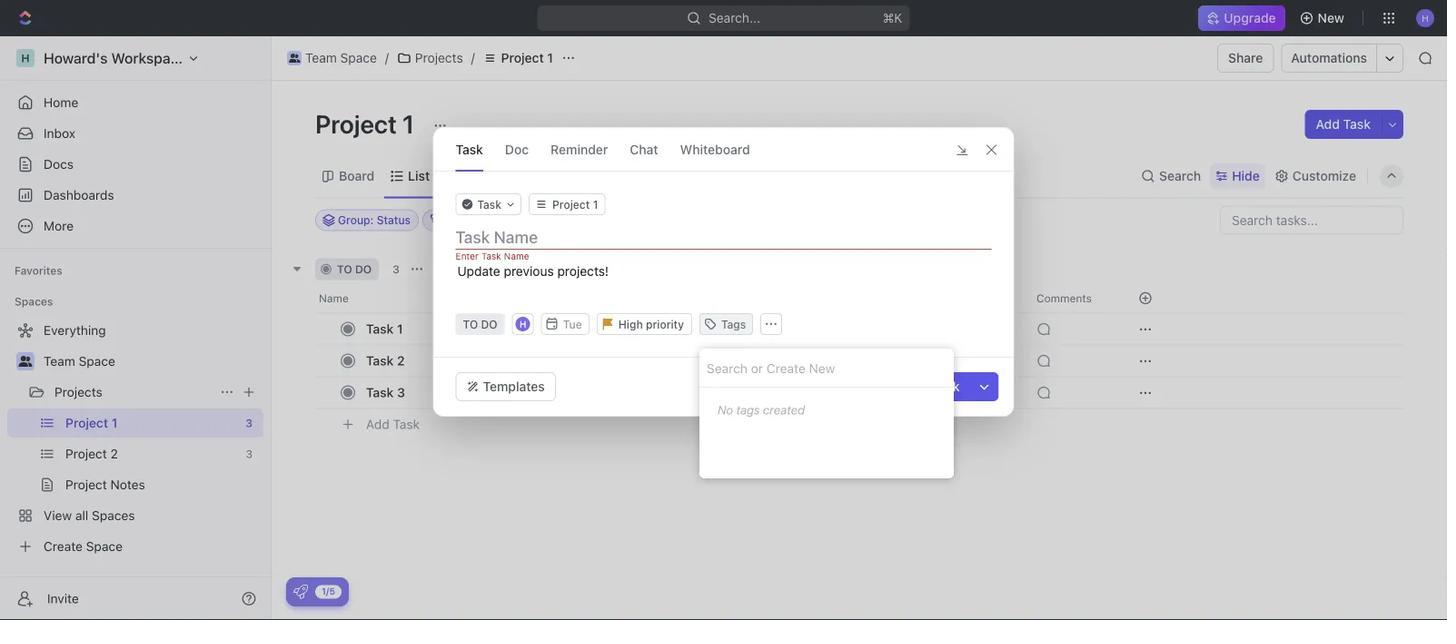Task type: describe. For each thing, give the bounding box(es) containing it.
project 1 link
[[479, 47, 558, 69]]

⌘k
[[883, 10, 903, 25]]

user group image
[[289, 54, 300, 63]]

2 / from the left
[[471, 50, 475, 65]]

2
[[397, 354, 405, 369]]

table link
[[615, 164, 651, 189]]

0 vertical spatial project
[[501, 50, 544, 65]]

team space inside sidebar navigation
[[44, 354, 115, 369]]

invite
[[47, 592, 79, 607]]

1 vertical spatial project
[[315, 109, 397, 139]]

home
[[44, 95, 78, 110]]

Search tasks... text field
[[1222, 207, 1403, 234]]

onboarding checklist button element
[[294, 585, 308, 600]]

tags button
[[700, 314, 754, 335]]

gantt link
[[548, 164, 585, 189]]

create
[[889, 379, 929, 394]]

task up calendar "link"
[[456, 142, 483, 157]]

no
[[718, 404, 734, 417]]

‎task 2
[[366, 354, 405, 369]]

update
[[458, 264, 501, 279]]

tags
[[722, 318, 746, 331]]

0 vertical spatial projects
[[415, 50, 463, 65]]

new button
[[1293, 4, 1356, 33]]

1 vertical spatial 1
[[403, 109, 415, 139]]

reminder
[[551, 142, 608, 157]]

whiteboard
[[680, 142, 750, 157]]

1/5
[[322, 587, 335, 597]]

task inside create task button
[[933, 379, 960, 394]]

customize button
[[1270, 164, 1362, 189]]

task up "customize"
[[1344, 117, 1372, 132]]

create task
[[889, 379, 960, 394]]

hide button
[[1211, 164, 1266, 189]]

search button
[[1136, 164, 1207, 189]]

projects inside tree
[[55, 385, 103, 400]]

update previous projects!
[[458, 264, 609, 279]]

projects link inside sidebar navigation
[[55, 378, 213, 407]]

favorites
[[15, 264, 62, 277]]

chat button
[[630, 128, 659, 171]]

created
[[763, 404, 805, 417]]

chat
[[630, 142, 659, 157]]

task button
[[456, 128, 483, 171]]

upgrade link
[[1199, 5, 1286, 31]]

docs link
[[7, 150, 264, 179]]

Task Name text field
[[456, 226, 996, 248]]

doc
[[505, 142, 529, 157]]

2 vertical spatial add task button
[[358, 414, 427, 436]]

reminder button
[[551, 128, 608, 171]]

no tags created
[[718, 404, 805, 417]]

1 inside ‎task 1 link
[[397, 322, 403, 337]]

1 / from the left
[[385, 50, 389, 65]]

to
[[337, 263, 352, 276]]

0 horizontal spatial add task
[[366, 417, 420, 432]]

do
[[355, 263, 372, 276]]

task 3 link
[[362, 380, 630, 406]]

hide
[[1233, 169, 1260, 184]]

1 horizontal spatial space
[[340, 50, 377, 65]]

add for the top 'add task' button
[[1317, 117, 1341, 132]]

automations
[[1292, 50, 1368, 65]]

favorites button
[[7, 260, 70, 282]]

previous
[[504, 264, 554, 279]]

team space link inside tree
[[44, 347, 260, 376]]

‎task 1
[[366, 322, 403, 337]]

task down 'task 3'
[[393, 417, 420, 432]]

search
[[1160, 169, 1202, 184]]

0 horizontal spatial project 1
[[315, 109, 420, 139]]

2 horizontal spatial add task
[[1317, 117, 1372, 132]]

projects!
[[558, 264, 609, 279]]

calendar
[[464, 169, 518, 184]]



Task type: vqa. For each thing, say whether or not it's contained in the screenshot.
Tab List
no



Task type: locate. For each thing, give the bounding box(es) containing it.
1 horizontal spatial /
[[471, 50, 475, 65]]

home link
[[7, 88, 264, 117]]

add down 'task 3'
[[366, 417, 390, 432]]

calendar link
[[460, 164, 518, 189]]

0 horizontal spatial projects link
[[55, 378, 213, 407]]

‎task for ‎task 2
[[366, 354, 394, 369]]

2 horizontal spatial add
[[1317, 117, 1341, 132]]

0 vertical spatial team space
[[305, 50, 377, 65]]

team right user group icon
[[305, 50, 337, 65]]

dashboards link
[[7, 181, 264, 210]]

share button
[[1218, 44, 1275, 73]]

add task button up "customize"
[[1306, 110, 1382, 139]]

0 vertical spatial add task
[[1317, 117, 1372, 132]]

1 horizontal spatial project
[[501, 50, 544, 65]]

1 horizontal spatial projects
[[415, 50, 463, 65]]

tree inside sidebar navigation
[[7, 316, 264, 562]]

customize
[[1293, 169, 1357, 184]]

add
[[1317, 117, 1341, 132], [450, 263, 471, 276], [366, 417, 390, 432]]

1 ‎task from the top
[[366, 322, 394, 337]]

team inside tree
[[44, 354, 75, 369]]

board
[[339, 169, 375, 184]]

0 horizontal spatial project
[[315, 109, 397, 139]]

1 vertical spatial project 1
[[315, 109, 420, 139]]

task right create
[[933, 379, 960, 394]]

0 horizontal spatial add
[[366, 417, 390, 432]]

team
[[305, 50, 337, 65], [44, 354, 75, 369]]

add left previous
[[450, 263, 471, 276]]

0 vertical spatial add task button
[[1306, 110, 1382, 139]]

task left previous
[[474, 263, 498, 276]]

1 vertical spatial add
[[450, 263, 471, 276]]

add task
[[1317, 117, 1372, 132], [450, 263, 498, 276], [366, 417, 420, 432]]

0 vertical spatial add
[[1317, 117, 1341, 132]]

share
[[1229, 50, 1264, 65]]

dialog containing task
[[433, 127, 1015, 417]]

project 1
[[501, 50, 554, 65], [315, 109, 420, 139]]

0 vertical spatial 3
[[393, 263, 400, 276]]

inbox link
[[7, 119, 264, 148]]

space inside tree
[[79, 354, 115, 369]]

upgrade
[[1225, 10, 1277, 25]]

automations button
[[1283, 45, 1377, 72]]

dashboards
[[44, 188, 114, 203]]

0 horizontal spatial team space
[[44, 354, 115, 369]]

1 vertical spatial space
[[79, 354, 115, 369]]

team right user group image
[[44, 354, 75, 369]]

add for the bottommost 'add task' button
[[366, 417, 390, 432]]

2 vertical spatial 1
[[397, 322, 403, 337]]

table
[[618, 169, 651, 184]]

to do
[[337, 263, 372, 276]]

space
[[340, 50, 377, 65], [79, 354, 115, 369]]

1 horizontal spatial team space
[[305, 50, 377, 65]]

inbox
[[44, 126, 75, 141]]

0 vertical spatial projects link
[[393, 47, 468, 69]]

add task button down 'task 3'
[[358, 414, 427, 436]]

‎task up ‎task 2
[[366, 322, 394, 337]]

0 vertical spatial ‎task
[[366, 322, 394, 337]]

0 horizontal spatial team
[[44, 354, 75, 369]]

1 vertical spatial team space
[[44, 354, 115, 369]]

0 vertical spatial team space link
[[283, 47, 382, 69]]

add task left previous
[[450, 263, 498, 276]]

dialog
[[433, 127, 1015, 417]]

tree
[[7, 316, 264, 562]]

1 horizontal spatial team space link
[[283, 47, 382, 69]]

1 vertical spatial add task
[[450, 263, 498, 276]]

task inside the task 3 link
[[366, 385, 394, 400]]

2 ‎task from the top
[[366, 354, 394, 369]]

0 horizontal spatial space
[[79, 354, 115, 369]]

1 horizontal spatial add
[[450, 263, 471, 276]]

list link
[[405, 164, 430, 189]]

projects link
[[393, 47, 468, 69], [55, 378, 213, 407]]

user group image
[[19, 356, 32, 367]]

1 horizontal spatial project 1
[[501, 50, 554, 65]]

/
[[385, 50, 389, 65], [471, 50, 475, 65]]

onboarding checklist button image
[[294, 585, 308, 600]]

team space
[[305, 50, 377, 65], [44, 354, 115, 369]]

team space right user group icon
[[305, 50, 377, 65]]

projects
[[415, 50, 463, 65], [55, 385, 103, 400]]

space right user group icon
[[340, 50, 377, 65]]

sidebar navigation
[[0, 36, 272, 621]]

tags
[[737, 404, 760, 417]]

‎task
[[366, 322, 394, 337], [366, 354, 394, 369]]

task down ‎task 2
[[366, 385, 394, 400]]

‎task for ‎task 1
[[366, 322, 394, 337]]

task
[[1344, 117, 1372, 132], [456, 142, 483, 157], [474, 263, 498, 276], [933, 379, 960, 394], [366, 385, 394, 400], [393, 417, 420, 432]]

list
[[408, 169, 430, 184]]

task 3
[[366, 385, 405, 400]]

0 vertical spatial 1
[[548, 50, 554, 65]]

Search or Create New text field
[[700, 349, 954, 388]]

tags button
[[700, 314, 754, 335]]

board link
[[335, 164, 375, 189]]

3 right do on the top left of the page
[[393, 263, 400, 276]]

search...
[[709, 10, 761, 25]]

docs
[[44, 157, 74, 172]]

add up "customize"
[[1317, 117, 1341, 132]]

spaces
[[15, 295, 53, 308]]

0 vertical spatial team
[[305, 50, 337, 65]]

1 vertical spatial 3
[[397, 385, 405, 400]]

2 vertical spatial add task
[[366, 417, 420, 432]]

add task button
[[1306, 110, 1382, 139], [428, 259, 505, 280], [358, 414, 427, 436]]

tree containing team space
[[7, 316, 264, 562]]

0 vertical spatial space
[[340, 50, 377, 65]]

1 vertical spatial add task button
[[428, 259, 505, 280]]

space right user group image
[[79, 354, 115, 369]]

1 horizontal spatial projects link
[[393, 47, 468, 69]]

1 inside "project 1" link
[[548, 50, 554, 65]]

0 horizontal spatial projects
[[55, 385, 103, 400]]

1 vertical spatial projects
[[55, 385, 103, 400]]

new
[[1318, 10, 1345, 25]]

0 horizontal spatial /
[[385, 50, 389, 65]]

3 down 2 at the left of page
[[397, 385, 405, 400]]

1 horizontal spatial team
[[305, 50, 337, 65]]

1 vertical spatial projects link
[[55, 378, 213, 407]]

2 vertical spatial add
[[366, 417, 390, 432]]

whiteboard button
[[680, 128, 750, 171]]

add task down 'task 3'
[[366, 417, 420, 432]]

add task button up ‎task 1 link
[[428, 259, 505, 280]]

create task button
[[878, 373, 971, 402]]

project
[[501, 50, 544, 65], [315, 109, 397, 139]]

1 vertical spatial team
[[44, 354, 75, 369]]

0 horizontal spatial team space link
[[44, 347, 260, 376]]

3
[[393, 263, 400, 276], [397, 385, 405, 400]]

‎task 1 link
[[362, 316, 630, 343]]

team space right user group image
[[44, 354, 115, 369]]

‎task left 2 at the left of page
[[366, 354, 394, 369]]

0 vertical spatial project 1
[[501, 50, 554, 65]]

1 horizontal spatial add task
[[450, 263, 498, 276]]

1 vertical spatial team space link
[[44, 347, 260, 376]]

doc button
[[505, 128, 529, 171]]

1 vertical spatial ‎task
[[366, 354, 394, 369]]

team space link
[[283, 47, 382, 69], [44, 347, 260, 376]]

1
[[548, 50, 554, 65], [403, 109, 415, 139], [397, 322, 403, 337]]

add task up "customize"
[[1317, 117, 1372, 132]]

‎task 2 link
[[362, 348, 630, 374]]

gantt
[[551, 169, 585, 184]]



